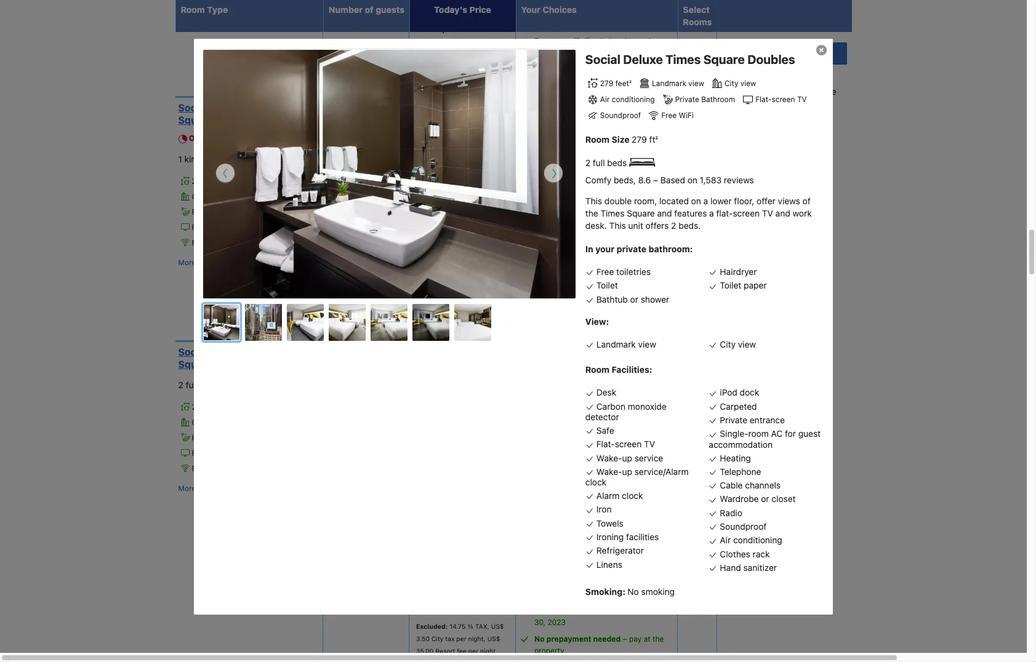 Task type: locate. For each thing, give the bounding box(es) containing it.
landmark up room facilities: ​
[[597, 339, 636, 350]]

6 before from the top
[[600, 445, 623, 454]]

3 more details on meals and payment options image from the top
[[665, 589, 674, 598]]

breakfast qar 109 down view:
[[556, 347, 621, 356]]

2 horizontal spatial conditioning
[[733, 535, 782, 546]]

no prepayment needed down ironing
[[534, 554, 621, 563]]

good breakfast included down linens
[[534, 590, 623, 599]]

4 fee from the top
[[457, 322, 467, 330]]

1 vertical spatial conditioning
[[254, 192, 297, 201]]

cancellation down iron
[[553, 526, 598, 535]]

1 vertical spatial room
[[585, 135, 610, 145]]

% for qar 3,273
[[468, 216, 473, 224]]

full down social deluxe times square doubles "link"
[[186, 380, 198, 391]]

bathroom:
[[649, 244, 693, 254]]

7 breakfast from the top
[[556, 590, 591, 599]]

no inside dialog dialog
[[628, 587, 639, 597]]

night, for qar 3,091
[[468, 148, 486, 155]]

0 vertical spatial photo of social deluxe times square doubles #1 image
[[203, 50, 576, 298]]

more details on meals and payment options image for qar 3,273
[[665, 183, 674, 191]]

1 vertical spatial wake-
[[597, 467, 622, 477]]

room size 279 ft²
[[585, 135, 658, 145]]

wake- up alarm
[[597, 467, 622, 477]]

air conditioning
[[600, 95, 655, 104], [242, 192, 297, 201], [720, 535, 782, 546]]

cancellation up the desk
[[553, 363, 598, 373]]

1 vertical spatial free wifi
[[192, 238, 224, 247]]

5 before from the top
[[600, 363, 623, 373]]

4 free cancellation from the top
[[534, 281, 598, 290]]

0 vertical spatial soundproof
[[600, 111, 641, 120]]

qar 109 up towels
[[591, 509, 621, 518]]

5 prepayment from the top
[[547, 392, 591, 401]]

feet² for city view
[[207, 403, 223, 412]]

cancellation down good breakfast qar 109 on the right
[[553, 119, 598, 128]]

needed up carbon on the right bottom of page
[[593, 392, 621, 401]]

and
[[657, 208, 672, 219], [776, 208, 790, 219]]

0 vertical spatial 2 full beds
[[585, 158, 629, 168]]

free wifi inside dialog dialog
[[661, 111, 694, 120]]

or left shower
[[630, 294, 638, 305]]

i'll reserve
[[764, 48, 806, 58]]

cancellation down choices
[[553, 37, 598, 46]]

air conditioning up room size 279 ft²
[[600, 95, 655, 104]]

no prepayment needed
[[534, 65, 621, 74], [534, 147, 621, 156], [534, 228, 621, 238], [534, 309, 621, 319], [534, 392, 621, 401], [534, 473, 621, 482], [534, 554, 621, 563], [534, 635, 621, 644]]

a left lower
[[704, 196, 708, 206]]

property
[[534, 77, 564, 86], [534, 159, 564, 168], [534, 240, 564, 249], [534, 403, 564, 413], [534, 485, 564, 494], [534, 566, 564, 575], [534, 647, 564, 656]]

included down "your"
[[594, 264, 623, 274]]

free cancellation down good breakfast qar 109 on the right
[[534, 119, 598, 128]]

1 resort from the top
[[436, 78, 455, 85]]

landmark down left
[[242, 177, 276, 186]]

square inside social premier times square king
[[178, 115, 212, 126]]

today's
[[434, 4, 467, 15]]

full up the comfy
[[593, 158, 605, 168]]

3 property from the top
[[534, 240, 564, 249]]

breakfast
[[556, 102, 589, 112], [556, 183, 591, 193], [556, 264, 591, 274], [556, 347, 589, 356], [556, 428, 591, 437], [556, 509, 589, 518], [556, 590, 591, 599]]

0 vertical spatial clock
[[585, 477, 607, 488]]

occupancy image
[[335, 104, 343, 112], [335, 185, 343, 193]]

2 november from the top
[[625, 119, 660, 128]]

1 vertical spatial ​
[[628, 587, 628, 597]]

1 horizontal spatial 2 full beds
[[585, 158, 629, 168]]

% for qar 3,182
[[468, 298, 473, 305]]

2 inside this double room, located on a lower floor, offer views of the times square and features a flat-screen tv and work desk. this unit offers 2 beds.
[[671, 220, 676, 231]]

1 vertical spatial qar 109
[[591, 347, 621, 356]]

30,
[[534, 48, 546, 58], [534, 131, 546, 140], [534, 212, 546, 221], [534, 293, 546, 302], [534, 375, 546, 384], [534, 456, 546, 465], [534, 537, 546, 547], [534, 618, 546, 628]]

1 horizontal spatial of
[[803, 196, 811, 206]]

5 no prepayment needed from the top
[[534, 392, 621, 401]]

1 king bed
[[178, 154, 221, 164]]

0 vertical spatial breakfast qar 109
[[556, 347, 621, 356]]

needed down size
[[593, 147, 621, 156]]

cancellation
[[553, 37, 598, 46], [553, 119, 598, 128], [553, 200, 598, 209], [553, 281, 598, 290], [553, 363, 598, 373], [553, 445, 598, 454], [553, 526, 598, 535], [553, 607, 598, 616]]

included down detector
[[594, 428, 623, 437]]

smoking
[[641, 587, 675, 597]]

ironing facilities
[[597, 532, 659, 543]]

1 vertical spatial soundproof
[[262, 223, 303, 232]]

king
[[184, 154, 201, 164]]

279 feet²
[[600, 79, 632, 88], [192, 177, 223, 186], [192, 403, 223, 412]]

0 vertical spatial doubles
[[748, 52, 795, 66]]

3 november from the top
[[625, 200, 660, 209]]

resort for qar 3,273
[[436, 241, 455, 248]]

0 vertical spatial free wifi
[[661, 111, 694, 120]]

work
[[793, 208, 812, 219]]

0 vertical spatial deluxe
[[623, 52, 663, 66]]

1 horizontal spatial doubles
[[748, 52, 795, 66]]

deluxe inside "link"
[[210, 347, 242, 358]]

1 qar 109 from the top
[[591, 102, 621, 112]]

% for qar 3,109
[[468, 53, 473, 60]]

lower
[[711, 196, 732, 206]]

free cancellation down choices
[[534, 37, 598, 46]]

doubles inside dialog dialog
[[748, 52, 795, 66]]

room left size
[[585, 135, 610, 145]]

35.00
[[416, 78, 434, 85], [416, 160, 434, 167], [416, 241, 434, 248], [416, 322, 434, 330], [416, 648, 434, 655]]

1 vertical spatial breakfast qar 109
[[556, 509, 621, 518]]

0 vertical spatial air conditioning
[[600, 95, 655, 104]]

7 before from the top
[[600, 526, 623, 535]]

dialog dialog
[[194, 38, 1036, 615]]

immediate
[[795, 86, 837, 97]]

0 horizontal spatial a
[[704, 196, 708, 206]]

7 no prepayment needed from the top
[[534, 554, 621, 563]]

1 horizontal spatial social deluxe times square doubles
[[585, 52, 795, 66]]

room
[[181, 4, 205, 15], [585, 135, 610, 145], [585, 365, 610, 375]]

full inside dialog dialog
[[593, 158, 605, 168]]

3 night from the top
[[480, 241, 496, 248]]

1 3.50 from the top
[[416, 65, 430, 73]]

feet² for landmark view
[[207, 177, 223, 186]]

1 horizontal spatial air conditioning
[[600, 95, 655, 104]]

2 vertical spatial conditioning
[[733, 535, 782, 546]]

detector
[[585, 412, 619, 422]]

night
[[480, 78, 496, 85], [480, 160, 496, 167], [480, 241, 496, 248], [480, 322, 496, 330], [480, 648, 496, 655]]

good breakfast included down the in
[[534, 264, 623, 274]]

offers
[[646, 220, 669, 231]]

clock down wake-up service/alarm clock
[[622, 491, 643, 501]]

or for wardrobe
[[761, 494, 769, 505]]

wake- down 'safe'
[[597, 453, 622, 463]]

​ right smoking:
[[628, 587, 628, 597]]

on inside this double room, located on a lower floor, offer views of the times square and features a flat-screen tv and work desk. this unit offers 2 beds.
[[691, 196, 701, 206]]

resort
[[436, 78, 455, 85], [436, 160, 455, 167], [436, 241, 455, 248], [436, 322, 455, 330], [436, 648, 455, 655]]

private
[[675, 95, 699, 104], [192, 207, 216, 217], [720, 415, 748, 425], [192, 433, 216, 443]]

needed down "bathtub"
[[593, 309, 621, 319]]

beds,
[[614, 175, 636, 185]]

it
[[733, 71, 738, 82]]

landmark view
[[652, 79, 704, 88], [242, 177, 294, 186], [597, 339, 656, 350]]

2 vertical spatial landmark
[[597, 339, 636, 350]]

excluded: for qar 3,109
[[416, 53, 448, 60]]

2 vertical spatial private bathroom
[[192, 433, 252, 443]]

us$
[[491, 53, 504, 60], [487, 65, 500, 73], [491, 135, 504, 143], [487, 148, 500, 155], [491, 216, 504, 224], [487, 229, 500, 236], [491, 298, 504, 305], [487, 310, 500, 317], [491, 623, 504, 631], [487, 635, 500, 643]]

1 horizontal spatial air
[[600, 95, 610, 104]]

7 november from the top
[[625, 526, 660, 535]]

3 pay from the top
[[629, 228, 642, 238]]

4 good breakfast included from the top
[[534, 590, 623, 599]]

2 tax, from the top
[[475, 135, 489, 143]]

unit
[[628, 220, 643, 231]]

0 vertical spatial up
[[622, 453, 632, 463]]

free cancellation down iron
[[534, 526, 598, 535]]

14.75 for qar 3,273
[[450, 216, 466, 224]]

toilet up "bathtub"
[[597, 280, 618, 291]]

landmark view down "our"
[[242, 177, 294, 186]]

0 horizontal spatial soundproof
[[262, 223, 303, 232]]

2 more from the top
[[178, 484, 196, 493]]

needed up good breakfast qar 109 on the right
[[593, 65, 621, 74]]

2023
[[548, 48, 566, 58], [548, 131, 566, 140], [548, 212, 566, 221], [548, 293, 566, 302], [548, 375, 566, 384], [548, 456, 566, 465], [548, 537, 566, 547], [548, 618, 566, 628]]

1 vertical spatial air
[[242, 192, 252, 201]]

1 vertical spatial up
[[622, 467, 632, 477]]

0 vertical spatial wifi
[[679, 111, 694, 120]]

2 full beds down social deluxe times square doubles "link"
[[178, 380, 222, 391]]

14.75
[[450, 53, 466, 60], [450, 135, 466, 143], [450, 216, 466, 224], [450, 298, 466, 305], [450, 623, 466, 631]]

1 vertical spatial or
[[761, 494, 769, 505]]

3 excluded: from the top
[[416, 216, 448, 224]]

0 horizontal spatial or
[[630, 294, 638, 305]]

views
[[778, 196, 800, 206]]

wardrobe
[[720, 494, 759, 505]]

5 14.75 from the top
[[450, 623, 466, 631]]

bathtub or shower
[[597, 294, 670, 305]]

social deluxe times square doubles inside "link"
[[178, 347, 273, 370]]

1 more from the top
[[178, 258, 196, 267]]

price
[[470, 4, 491, 15]]

4 35.00 from the top
[[416, 322, 434, 330]]

no prepayment needed up good breakfast qar 109 on the right
[[534, 65, 621, 74]]

landmark view up facilities:
[[597, 339, 656, 350]]

this
[[585, 196, 602, 206], [609, 220, 626, 231]]

photo of social deluxe times square doubles #1 image
[[203, 50, 576, 298], [204, 304, 241, 341]]

0 horizontal spatial air conditioning
[[242, 192, 297, 201]]

double
[[605, 196, 632, 206]]

room up the desk
[[585, 365, 610, 375]]

0 vertical spatial landmark
[[652, 79, 687, 88]]

type
[[207, 4, 228, 15]]

qar 3,091
[[413, 105, 463, 116]]

photo of social deluxe times square doubles #6 image
[[413, 304, 449, 341]]

social inside social premier times square king
[[178, 102, 207, 113]]

up up wake-up service/alarm clock
[[622, 453, 632, 463]]

your
[[596, 244, 615, 254]]

4 occupancy image from the top
[[327, 266, 335, 274]]

included up double
[[594, 183, 623, 193]]

4 night, from the top
[[468, 310, 486, 317]]

1 more link from the top
[[178, 257, 196, 269]]

4 tax from the top
[[445, 310, 455, 317]]

and up offers
[[657, 208, 672, 219]]

more details on meals and payment options image
[[665, 102, 674, 110], [665, 183, 674, 191], [665, 589, 674, 598]]

0 horizontal spatial toilet
[[597, 280, 618, 291]]

2 vertical spatial qar 109
[[591, 509, 621, 518]]

of
[[365, 4, 373, 15], [803, 196, 811, 206]]

qar 109 up room facilities: ​
[[591, 347, 621, 356]]

1 tax from the top
[[445, 65, 455, 73]]

0 vertical spatial qar 109
[[591, 102, 621, 112]]

cancellation up desk. at the right of page
[[553, 200, 598, 209]]

entrance
[[750, 415, 785, 425]]

2 toilet from the left
[[720, 280, 742, 291]]

on for left
[[256, 134, 266, 143]]

times down photo of social deluxe times square doubles #2
[[244, 347, 273, 358]]

social for social premier times square king "link"
[[178, 102, 207, 113]]

it only takes 2 minutes confirmation is immediate
[[733, 71, 837, 97]]

social deluxe times square doubles down photo of social deluxe times square doubles #2
[[178, 347, 273, 370]]

0 horizontal spatial and
[[657, 208, 672, 219]]

free cancellation up desk. at the right of page
[[534, 200, 598, 209]]

1 horizontal spatial clock
[[622, 491, 643, 501]]

qar 109 up size
[[591, 102, 621, 112]]

1 vertical spatial 279 feet²
[[192, 177, 223, 186]]

doubles up takes
[[748, 52, 795, 66]]

needed up alarm
[[593, 473, 621, 482]]

flat-screen tv
[[756, 95, 807, 104], [192, 223, 243, 232], [597, 439, 655, 450], [192, 449, 243, 458]]

1 occupancy image from the top
[[335, 104, 343, 112]]

takes
[[759, 71, 780, 82]]

tax for qar 3,273
[[445, 229, 455, 236]]

4 excluded: from the top
[[416, 298, 448, 305]]

wake- inside wake-up service/alarm clock
[[597, 467, 622, 477]]

landmark view left 'it'
[[652, 79, 704, 88]]

or for bathtub
[[630, 294, 638, 305]]

5 at from the top
[[644, 473, 651, 482]]

and down views
[[776, 208, 790, 219]]

feet² down social deluxe times square doubles "link"
[[207, 403, 223, 412]]

doubles down photo of social deluxe times square doubles #2
[[215, 359, 254, 370]]

toilet down hairdryer
[[720, 280, 742, 291]]

3 breakfast from the top
[[556, 264, 591, 274]]

before november 30, 2023 down good breakfast qar 109 on the right
[[534, 119, 660, 140]]

needed down ironing
[[593, 554, 621, 563]]

1 no prepayment needed from the top
[[534, 65, 621, 74]]

1 fee from the top
[[457, 78, 467, 85]]

1 vertical spatial 2 full beds
[[178, 380, 222, 391]]

1 horizontal spatial deluxe
[[623, 52, 663, 66]]

0 vertical spatial full
[[593, 158, 605, 168]]

14.75 for qar 3,109
[[450, 53, 466, 60]]

excluded: for qar 3,182
[[416, 298, 448, 305]]

radio
[[720, 508, 742, 518]]

times down double
[[601, 208, 625, 219]]

times inside this double room, located on a lower floor, offer views of the times square and features a flat-screen tv and work desk. this unit offers 2 beds.
[[601, 208, 625, 219]]

needed up "your"
[[593, 228, 621, 238]]

1 excluded: from the top
[[416, 53, 448, 60]]

1 november from the top
[[625, 37, 660, 46]]

2 % from the top
[[468, 135, 473, 143]]

6 needed from the top
[[593, 473, 621, 482]]

room left type
[[181, 4, 205, 15]]

flat-
[[756, 95, 772, 104], [192, 223, 208, 232], [597, 439, 615, 450], [192, 449, 208, 458]]

rooms
[[683, 17, 712, 27]]

2 vertical spatial feet²
[[207, 403, 223, 412]]

free cancellation
[[534, 37, 598, 46], [534, 119, 598, 128], [534, 200, 598, 209], [534, 281, 598, 290], [534, 363, 598, 373], [534, 445, 598, 454], [534, 526, 598, 535], [534, 607, 598, 616]]

included down linens
[[594, 590, 623, 599]]

6 cancellation from the top
[[553, 445, 598, 454]]

no prepayment needed up the in
[[534, 228, 621, 238]]

7 cancellation from the top
[[553, 526, 598, 535]]

2 vertical spatial on
[[691, 196, 701, 206]]

1 vertical spatial social
[[178, 102, 207, 113]]

1 horizontal spatial conditioning
[[612, 95, 655, 104]]

8 2023 from the top
[[548, 618, 566, 628]]

0 vertical spatial feet²
[[616, 79, 632, 88]]

0 vertical spatial landmark view
[[652, 79, 704, 88]]

tax,
[[475, 53, 489, 60], [475, 135, 489, 143], [475, 216, 489, 224], [475, 298, 489, 305], [475, 623, 489, 631]]

2 horizontal spatial air
[[720, 535, 731, 546]]

up down wake-up service at bottom
[[622, 467, 632, 477]]

2
[[783, 71, 788, 82], [585, 158, 591, 168], [671, 220, 676, 231], [178, 380, 183, 391]]

1 horizontal spatial soundproof
[[600, 111, 641, 120]]

photo of social deluxe times square doubles #7 image
[[454, 304, 491, 341]]

2 vertical spatial free wifi
[[192, 464, 224, 473]]

free
[[534, 37, 551, 46], [661, 111, 677, 120], [534, 119, 551, 128], [534, 200, 551, 209], [192, 238, 207, 247], [597, 267, 614, 277], [534, 281, 551, 290], [534, 363, 551, 373], [534, 445, 551, 454], [192, 464, 207, 473], [534, 526, 551, 535], [534, 607, 551, 616]]

air conditioning down "our"
[[242, 192, 297, 201]]

4
[[208, 134, 213, 143]]

1 vertical spatial doubles
[[215, 359, 254, 370]]

0 vertical spatial air
[[600, 95, 610, 104]]

private bathroom
[[675, 95, 735, 104], [192, 207, 252, 217], [192, 433, 252, 443]]

clock up alarm
[[585, 477, 607, 488]]

4 needed from the top
[[593, 309, 621, 319]]

2 vertical spatial landmark view
[[597, 339, 656, 350]]

4 – pay at the property from the top
[[534, 392, 664, 413]]

0 vertical spatial a
[[704, 196, 708, 206]]

2 breakfast qar 109 from the top
[[556, 509, 621, 518]]

0 vertical spatial social deluxe times square doubles
[[585, 52, 795, 66]]

1 horizontal spatial ​
[[655, 365, 655, 375]]

landmark up ft² on the right
[[652, 79, 687, 88]]

more
[[178, 258, 196, 267], [178, 484, 196, 493]]

november
[[625, 37, 660, 46], [625, 119, 660, 128], [625, 200, 660, 209], [625, 281, 660, 290], [625, 363, 660, 373], [625, 445, 660, 454], [625, 526, 660, 535], [625, 607, 660, 616]]

towels
[[597, 518, 624, 529]]

before november 30, 2023 down choices
[[534, 37, 660, 58]]

1 14.75 from the top
[[450, 53, 466, 60]]

1 vertical spatial full
[[186, 380, 198, 391]]

1
[[178, 154, 182, 164]]

1 horizontal spatial a
[[709, 208, 714, 219]]

0 vertical spatial private bathroom
[[675, 95, 735, 104]]

8 prepayment from the top
[[547, 635, 591, 644]]

paper
[[744, 280, 767, 291]]

or
[[630, 294, 638, 305], [761, 494, 769, 505]]

1 horizontal spatial this
[[609, 220, 626, 231]]

1 vertical spatial more link
[[178, 483, 196, 495]]

night, for qar 3,109
[[468, 65, 486, 73]]

beds up beds,
[[607, 158, 627, 168]]

of left the guests at the left
[[365, 4, 373, 15]]

2 prepayment from the top
[[547, 147, 591, 156]]

1 breakfast from the top
[[556, 102, 589, 112]]

1 vertical spatial a
[[709, 208, 714, 219]]

tv inside this double room, located on a lower floor, offer views of the times square and features a flat-screen tv and work desk. this unit offers 2 beds.
[[762, 208, 773, 219]]

5 2023 from the top
[[548, 375, 566, 384]]

2 excluded: from the top
[[416, 135, 448, 143]]

free cancellation up the desk
[[534, 363, 598, 373]]

a left flat-
[[709, 208, 714, 219]]

0 horizontal spatial 2 full beds
[[178, 380, 222, 391]]

ft²
[[649, 135, 658, 145]]

2 inside the it only takes 2 minutes confirmation is immediate
[[783, 71, 788, 82]]

7 prepayment from the top
[[547, 554, 591, 563]]

0 vertical spatial beds
[[607, 158, 627, 168]]

1 vertical spatial more
[[178, 484, 196, 493]]

minutes
[[790, 71, 822, 82]]

or down channels
[[761, 494, 769, 505]]

photo of social deluxe times square doubles #3 image
[[287, 304, 324, 341]]

this left unit
[[609, 220, 626, 231]]

1 vertical spatial photo of social deluxe times square doubles #1 image
[[204, 304, 241, 341]]

cancellation down the in
[[553, 281, 598, 290]]

before november 30, 2023 up the desk
[[534, 363, 660, 384]]

2 vertical spatial room
[[585, 365, 610, 375]]

0 vertical spatial social
[[585, 52, 621, 66]]

feet² down bed
[[207, 177, 223, 186]]

1 horizontal spatial or
[[761, 494, 769, 505]]

cancellation down smoking:
[[553, 607, 598, 616]]

1 vertical spatial social deluxe times square doubles
[[178, 347, 273, 370]]

feet² up good breakfast qar 109 on the right
[[616, 79, 632, 88]]

0 vertical spatial bathroom
[[701, 95, 735, 104]]

tax
[[445, 65, 455, 73], [445, 148, 455, 155], [445, 229, 455, 236], [445, 310, 455, 317], [445, 635, 455, 643]]

alarm
[[597, 491, 620, 501]]

1 vertical spatial feet²
[[207, 177, 223, 186]]

breakfast qar 109 up towels
[[556, 509, 621, 518]]

times up "our"
[[249, 102, 278, 113]]

up for service
[[622, 453, 632, 463]]

resort for qar 3,182
[[436, 322, 455, 330]]

2 vertical spatial more details on meals and payment options image
[[665, 589, 674, 598]]

2 vertical spatial 279 feet²
[[192, 403, 223, 412]]

2 3.50 from the top
[[416, 148, 430, 155]]

feet² inside dialog dialog
[[616, 79, 632, 88]]

channels
[[745, 480, 781, 491]]

4 14.75 % tax, us$ 3.50 city tax per night, us$ 35.00 resort fee per night from the top
[[416, 298, 504, 330]]

1 horizontal spatial toilet
[[720, 280, 742, 291]]

smoking:
[[585, 587, 626, 597]]

before november 30, 2023 down 'safe'
[[534, 445, 660, 465]]

photo of social deluxe times square doubles #5 image
[[371, 304, 408, 341]]

of up work
[[803, 196, 811, 206]]

1 vertical spatial private bathroom
[[192, 207, 252, 217]]

tax, for qar 3,091
[[475, 135, 489, 143]]

on up 'features'
[[691, 196, 701, 206]]

no prepayment needed up alarm
[[534, 473, 621, 482]]

private bathroom inside dialog dialog
[[675, 95, 735, 104]]

good breakfast included up double
[[534, 183, 623, 193]]

on left "our"
[[256, 134, 266, 143]]

no prepayment needed down "bathtub"
[[534, 309, 621, 319]]

2 good breakfast included from the top
[[534, 264, 623, 274]]

before november 30, 2023 up view:
[[534, 281, 660, 302]]

your
[[521, 4, 541, 15]]

tax for qar 3,109
[[445, 65, 455, 73]]

5 breakfast from the top
[[556, 428, 591, 437]]

per
[[456, 65, 466, 73], [468, 78, 478, 85], [456, 148, 466, 155], [468, 160, 478, 167], [456, 229, 466, 236], [468, 241, 478, 248], [456, 310, 466, 317], [468, 322, 478, 330], [456, 635, 466, 643], [468, 648, 478, 655]]

before november 30, 2023 down the comfy
[[534, 200, 660, 221]]

3 tax, from the top
[[475, 216, 489, 224]]

air up clothes
[[720, 535, 731, 546]]

0 vertical spatial room
[[181, 4, 205, 15]]

social deluxe times square doubles inside dialog dialog
[[585, 52, 795, 66]]

features
[[674, 208, 707, 219]]

3 night, from the top
[[468, 229, 486, 236]]

up for service/alarm
[[622, 467, 632, 477]]

– inside dialog dialog
[[653, 175, 658, 185]]

rooms
[[215, 134, 239, 143]]

4 november from the top
[[625, 281, 660, 290]]

flat-
[[716, 208, 733, 219]]

more link for private bathroom
[[178, 257, 196, 269]]

free cancellation down 'safe'
[[534, 445, 598, 454]]

3.50 for qar 3,109
[[416, 65, 430, 73]]

2 wake- from the top
[[597, 467, 622, 477]]

2 no prepayment needed from the top
[[534, 147, 621, 156]]

cancellation down 'safe'
[[553, 445, 598, 454]]

0 vertical spatial on
[[256, 134, 266, 143]]

3 3.50 from the top
[[416, 229, 430, 236]]

0 vertical spatial occupancy image
[[335, 104, 343, 112]]

free cancellation down smoking:
[[534, 607, 598, 616]]

choices
[[543, 4, 577, 15]]

5 november from the top
[[625, 363, 660, 373]]

toilet for toilet paper
[[720, 280, 742, 291]]

service
[[635, 453, 663, 463]]

0 vertical spatial wake-
[[597, 453, 622, 463]]

service/alarm
[[635, 467, 689, 477]]

2 more details on meals and payment options image from the top
[[665, 183, 674, 191]]

social deluxe times square doubles down rooms on the top of page
[[585, 52, 795, 66]]

conditioning up room size 279 ft²
[[612, 95, 655, 104]]

0 horizontal spatial conditioning
[[254, 192, 297, 201]]

​ right facilities:
[[655, 365, 655, 375]]

0 horizontal spatial landmark
[[242, 177, 276, 186]]

1 vertical spatial landmark
[[242, 177, 276, 186]]

air up room size 279 ft²
[[600, 95, 610, 104]]

7 2023 from the top
[[548, 537, 566, 547]]

4 3.50 from the top
[[416, 310, 430, 317]]

this down the comfy
[[585, 196, 602, 206]]

2 and from the left
[[776, 208, 790, 219]]

2 cancellation from the top
[[553, 119, 598, 128]]

1 toilet from the left
[[597, 280, 618, 291]]

up inside wake-up service/alarm clock
[[622, 467, 632, 477]]

occupancy image
[[327, 21, 335, 29], [327, 104, 335, 112], [327, 185, 335, 193], [327, 266, 335, 274]]

0 vertical spatial 279 feet²
[[600, 79, 632, 88]]

0 horizontal spatial deluxe
[[210, 347, 242, 358]]

hand sanitizer
[[720, 563, 777, 573]]

1 horizontal spatial beds
[[607, 158, 627, 168]]

before november 30, 2023 down smoking:
[[534, 607, 660, 628]]

wake-
[[597, 453, 622, 463], [597, 467, 622, 477]]

good breakfast included down detector
[[534, 428, 623, 437]]

the
[[653, 65, 664, 74], [653, 147, 664, 156], [585, 208, 598, 219], [653, 228, 664, 238], [653, 392, 664, 401], [653, 473, 664, 482], [653, 554, 664, 563], [653, 635, 664, 644]]

air conditioning up the clothes rack
[[720, 535, 782, 546]]

5 free cancellation from the top
[[534, 363, 598, 373]]

on left 1,583
[[688, 175, 698, 185]]



Task type: vqa. For each thing, say whether or not it's contained in the screenshot.
Thu 14 Dec
no



Task type: describe. For each thing, give the bounding box(es) containing it.
3 2023 from the top
[[548, 212, 566, 221]]

more details on meals and payment options image for excluded:
[[665, 589, 674, 598]]

3 before november 30, 2023 from the top
[[534, 200, 660, 221]]

photo of social deluxe times square doubles #2 image
[[245, 304, 282, 341]]

king
[[215, 115, 236, 126]]

3 good from the top
[[534, 264, 554, 274]]

1 good from the top
[[534, 102, 554, 112]]

6 at from the top
[[644, 554, 651, 563]]

3 cancellation from the top
[[553, 200, 598, 209]]

8 before november 30, 2023 from the top
[[534, 607, 660, 628]]

wake-up service
[[597, 453, 663, 463]]

iron
[[597, 505, 612, 515]]

in your private bathroom:
[[585, 244, 693, 254]]

premier
[[210, 102, 247, 113]]

6 2023 from the top
[[548, 456, 566, 465]]

more for free wifi
[[178, 484, 196, 493]]

shower
[[641, 294, 670, 305]]

7 – pay at the property from the top
[[534, 635, 664, 656]]

night, for qar 3,182
[[468, 310, 486, 317]]

3 prepayment from the top
[[547, 228, 591, 238]]

1 vertical spatial landmark view
[[242, 177, 294, 186]]

1 prepayment from the top
[[547, 65, 591, 74]]

279 feet² for landmark view
[[192, 177, 223, 186]]

1 at from the top
[[644, 65, 651, 74]]

bathroom inside dialog dialog
[[701, 95, 735, 104]]

facilities:
[[612, 365, 652, 375]]

cable
[[720, 480, 743, 491]]

14.75 for qar 3,182
[[450, 298, 466, 305]]

more link for free wifi
[[178, 483, 196, 495]]

single-
[[720, 429, 748, 439]]

room type
[[181, 4, 228, 15]]

6 prepayment from the top
[[547, 473, 591, 482]]

sanitizer
[[743, 563, 777, 573]]

35.00 for qar 3,091
[[416, 160, 434, 167]]

3 before from the top
[[600, 200, 623, 209]]

0 horizontal spatial full
[[186, 380, 198, 391]]

of inside this double room, located on a lower floor, offer views of the times square and features a flat-screen tv and work desk. this unit offers 2 beds.
[[803, 196, 811, 206]]

excluded: for qar 3,273
[[416, 216, 448, 224]]

7 pay from the top
[[629, 635, 642, 644]]

times down rooms on the top of page
[[666, 52, 701, 66]]

1 vertical spatial this
[[609, 220, 626, 231]]

0 vertical spatial conditioning
[[612, 95, 655, 104]]

4 at from the top
[[644, 392, 651, 401]]

279 feet² inside dialog dialog
[[600, 79, 632, 88]]

select
[[683, 4, 710, 15]]

doubles inside "link"
[[215, 359, 254, 370]]

room for room type
[[181, 4, 205, 15]]

tax, for qar 3,182
[[475, 298, 489, 305]]

the inside this double room, located on a lower floor, offer views of the times square and features a flat-screen tv and work desk. this unit offers 2 beds.
[[585, 208, 598, 219]]

8 before from the top
[[600, 607, 623, 616]]

% for qar 3,091
[[468, 135, 473, 143]]

social premier times square king
[[178, 102, 278, 126]]

room facilities: ​
[[585, 365, 655, 375]]

3 good breakfast included from the top
[[534, 428, 623, 437]]

guest
[[798, 429, 821, 439]]

5 fee from the top
[[457, 648, 467, 655]]

only
[[740, 71, 757, 82]]

telephone
[[720, 467, 761, 477]]

fee for qar 3,091
[[457, 160, 467, 167]]

1 occupancy image from the top
[[327, 21, 335, 29]]

fee for qar 3,109
[[457, 78, 467, 85]]

2 before november 30, 2023 from the top
[[534, 119, 660, 140]]

desk.
[[585, 220, 607, 231]]

3 needed from the top
[[593, 228, 621, 238]]

social inside dialog dialog
[[585, 52, 621, 66]]

2 full beds inside dialog dialog
[[585, 158, 629, 168]]

only 4 rooms left on our site
[[189, 134, 296, 143]]

6 before november 30, 2023 from the top
[[534, 445, 660, 465]]

room,
[[634, 196, 657, 206]]

1 good breakfast included from the top
[[534, 183, 623, 193]]

35.00 for qar 3,109
[[416, 78, 434, 85]]

0 vertical spatial of
[[365, 4, 373, 15]]

site
[[282, 134, 296, 143]]

ipod
[[720, 387, 738, 398]]

5 night, from the top
[[468, 635, 486, 643]]

5 tax, from the top
[[475, 623, 489, 631]]

1 vertical spatial beds
[[200, 380, 220, 391]]

fee for qar 3,273
[[457, 241, 467, 248]]

4 before from the top
[[600, 281, 623, 290]]

room for room facilities: ​
[[585, 365, 610, 375]]

wake- for wake-up service/alarm clock
[[597, 467, 622, 477]]

carpeted
[[720, 401, 757, 412]]

1 pay from the top
[[629, 65, 642, 74]]

i'll reserve button
[[722, 42, 847, 65]]

closet
[[772, 494, 796, 505]]

6 pay from the top
[[629, 554, 642, 563]]

comfy beds, 8.6 –                       based on  1,583 reviews
[[585, 175, 754, 185]]

bathtub
[[597, 294, 628, 305]]

floor,
[[734, 196, 754, 206]]

2 vertical spatial wifi
[[209, 464, 224, 473]]

3.50 for qar 3,182
[[416, 310, 430, 317]]

14.75 % tax, us$ 3.50 city tax per night, us$ 35.00 resort fee per night for qar 3,091
[[416, 135, 504, 167]]

comfy
[[585, 175, 612, 185]]

0 vertical spatial ​
[[655, 365, 655, 375]]

1 more details on meals and payment options image from the top
[[665, 102, 674, 110]]

6 free cancellation from the top
[[534, 445, 598, 454]]

1 30, from the top
[[534, 48, 546, 58]]

social premier times square king link
[[178, 102, 316, 126]]

1 property from the top
[[534, 77, 564, 86]]

14.75 % tax, us$ 3.50 city tax per night, us$ 35.00 resort fee per night for qar 3,273
[[416, 216, 504, 248]]

14.75 % tax, us$ 3.50 city tax per night, us$ 35.00 resort fee per night for qar 3,182
[[416, 298, 504, 330]]

2 – pay at the property from the top
[[534, 147, 664, 168]]

alarm clock
[[597, 491, 643, 501]]

photo of social deluxe times square doubles #4 image
[[329, 304, 366, 341]]

bed
[[204, 154, 219, 164]]

0 horizontal spatial ​
[[628, 587, 628, 597]]

3 occupancy image from the top
[[327, 185, 335, 193]]

more for private bathroom
[[178, 258, 196, 267]]

beds inside dialog dialog
[[607, 158, 627, 168]]

guests
[[375, 4, 404, 15]]

1 vertical spatial wifi
[[209, 238, 224, 247]]

reviews
[[724, 175, 754, 185]]

2 before from the top
[[600, 119, 623, 128]]

night for qar 3,109
[[480, 78, 496, 85]]

toilet for toilet
[[597, 280, 618, 291]]

279 feet² for city view
[[192, 403, 223, 412]]

5 tax from the top
[[445, 635, 455, 643]]

5 night from the top
[[480, 648, 496, 655]]

3.50 for qar 3,273
[[416, 229, 430, 236]]

7 at from the top
[[644, 635, 651, 644]]

your choices
[[521, 4, 577, 15]]

times inside social deluxe times square doubles "link"
[[244, 347, 273, 358]]

1 vertical spatial on
[[688, 175, 698, 185]]

2 horizontal spatial soundproof
[[720, 522, 767, 532]]

1 free cancellation from the top
[[534, 37, 598, 46]]

2 occupancy image from the top
[[327, 104, 335, 112]]

confirmation
[[733, 86, 784, 97]]

offer
[[757, 196, 776, 206]]

excluded: for qar 3,091
[[416, 135, 448, 143]]

safe
[[597, 425, 614, 436]]

14.75 % tax, us$ 3.50 city tax per night, us$ 35.00 resort fee per night for qar 3,109
[[416, 53, 504, 85]]

private
[[617, 244, 647, 254]]

14.75 for qar 3,091
[[450, 135, 466, 143]]

3 included from the top
[[594, 428, 623, 437]]

2 at from the top
[[644, 147, 651, 156]]

5 – pay at the property from the top
[[534, 473, 664, 494]]

toilet paper
[[720, 280, 767, 291]]

night for qar 3,182
[[480, 322, 496, 330]]

single-room ac for guest accommodation
[[709, 429, 821, 450]]

6 property from the top
[[534, 566, 564, 575]]

night, for qar 3,273
[[468, 229, 486, 236]]

square inside this double room, located on a lower floor, offer views of the times square and features a flat-screen tv and work desk. this unit offers 2 beds.
[[627, 208, 655, 219]]

2 pay from the top
[[629, 147, 642, 156]]

clothes
[[720, 549, 750, 560]]

4 prepayment from the top
[[547, 309, 591, 319]]

3 – pay at the property from the top
[[534, 228, 664, 249]]

6 30, from the top
[[534, 456, 546, 465]]

fee for qar 3,182
[[457, 322, 467, 330]]

number
[[328, 4, 362, 15]]

3.50 for qar 3,091
[[416, 148, 430, 155]]

smoking: ​ no smoking
[[585, 587, 675, 597]]

2 good from the top
[[534, 183, 554, 193]]

based
[[661, 175, 685, 185]]

qar 3,273
[[413, 186, 464, 197]]

1 and from the left
[[657, 208, 672, 219]]

5 14.75 % tax, us$ 3.50 city tax per night, us$ 35.00 resort fee per night from the top
[[416, 623, 504, 655]]

5 property from the top
[[534, 485, 564, 494]]

times inside social premier times square king
[[249, 102, 278, 113]]

2 free cancellation from the top
[[534, 119, 598, 128]]

night for qar 3,273
[[480, 241, 496, 248]]

1 horizontal spatial landmark
[[597, 339, 636, 350]]

5 30, from the top
[[534, 375, 546, 384]]

on for located
[[691, 196, 701, 206]]

carbon
[[597, 401, 626, 412]]

size
[[612, 135, 630, 145]]

free toiletries
[[597, 267, 651, 277]]

heating
[[720, 453, 751, 463]]

8 november from the top
[[625, 607, 660, 616]]

monoxide
[[628, 401, 667, 412]]

social for social deluxe times square doubles "link"
[[178, 347, 207, 358]]

3 at from the top
[[644, 228, 651, 238]]

1 before november 30, 2023 from the top
[[534, 37, 660, 58]]

select rooms
[[683, 4, 712, 27]]

8.6
[[638, 175, 651, 185]]

resort for qar 3,109
[[436, 78, 455, 85]]

carbon monoxide detector
[[585, 401, 667, 422]]

beds.
[[679, 220, 701, 231]]

today's price
[[434, 4, 491, 15]]

screen inside this double room, located on a lower floor, offer views of the times square and features a flat-screen tv and work desk. this unit offers 2 beds.
[[733, 208, 760, 219]]

2 horizontal spatial landmark
[[652, 79, 687, 88]]

tax, for qar 3,109
[[475, 53, 489, 60]]

2 needed from the top
[[593, 147, 621, 156]]

4 cancellation from the top
[[553, 281, 598, 290]]

wake- for wake-up service
[[597, 453, 622, 463]]

8 free cancellation from the top
[[534, 607, 598, 616]]

35.00 for qar 3,273
[[416, 241, 434, 248]]

8 no prepayment needed from the top
[[534, 635, 621, 644]]

clock inside wake-up service/alarm clock
[[585, 477, 607, 488]]

tax, for qar 3,273
[[475, 216, 489, 224]]

ironing
[[597, 532, 624, 543]]

3 no prepayment needed from the top
[[534, 228, 621, 238]]

6 breakfast from the top
[[556, 509, 589, 518]]

dock
[[740, 387, 759, 398]]

number of guests
[[328, 4, 404, 15]]

hand
[[720, 563, 741, 573]]

4 good from the top
[[534, 428, 554, 437]]

5 before november 30, 2023 from the top
[[534, 363, 660, 384]]

1,583
[[700, 175, 722, 185]]

5 cancellation from the top
[[553, 363, 598, 373]]

social deluxe times square doubles link
[[178, 346, 316, 371]]

hairdryer
[[720, 267, 757, 277]]

4 no prepayment needed from the top
[[534, 309, 621, 319]]

5 % from the top
[[468, 623, 473, 631]]

4 breakfast from the top
[[556, 347, 589, 356]]

5 35.00 from the top
[[416, 648, 434, 655]]

3 30, from the top
[[534, 212, 546, 221]]

2 vertical spatial bathroom
[[218, 433, 252, 443]]

wifi inside dialog dialog
[[679, 111, 694, 120]]

2 occupancy image from the top
[[335, 185, 343, 193]]

35.00 for qar 3,182
[[416, 322, 434, 330]]

2 horizontal spatial air conditioning
[[720, 535, 782, 546]]

deluxe inside dialog dialog
[[623, 52, 663, 66]]

1 needed from the top
[[593, 65, 621, 74]]

room for room size 279 ft²
[[585, 135, 610, 145]]

accommodation
[[709, 439, 773, 450]]

linens
[[597, 560, 623, 570]]

resort for qar 3,091
[[436, 160, 455, 167]]

0 horizontal spatial this
[[585, 196, 602, 206]]

5 good from the top
[[534, 590, 554, 599]]

5 pay from the top
[[629, 473, 642, 482]]

located
[[659, 196, 689, 206]]

clothes rack
[[720, 549, 770, 560]]

in
[[585, 244, 593, 254]]

wardrobe or closet
[[720, 494, 796, 505]]

rack
[[753, 549, 770, 560]]

1 vertical spatial bathroom
[[218, 207, 252, 217]]

1 2023 from the top
[[548, 48, 566, 58]]

refrigerator
[[597, 546, 644, 556]]

4 2023 from the top
[[548, 293, 566, 302]]

0 horizontal spatial air
[[242, 192, 252, 201]]

tax for qar 3,091
[[445, 148, 455, 155]]

4 property from the top
[[534, 403, 564, 413]]

tax for qar 3,182
[[445, 310, 455, 317]]

5 excluded: from the top
[[416, 623, 448, 631]]

toiletries
[[616, 267, 651, 277]]

night for qar 3,091
[[480, 160, 496, 167]]

1 vertical spatial clock
[[622, 491, 643, 501]]

4 30, from the top
[[534, 293, 546, 302]]



